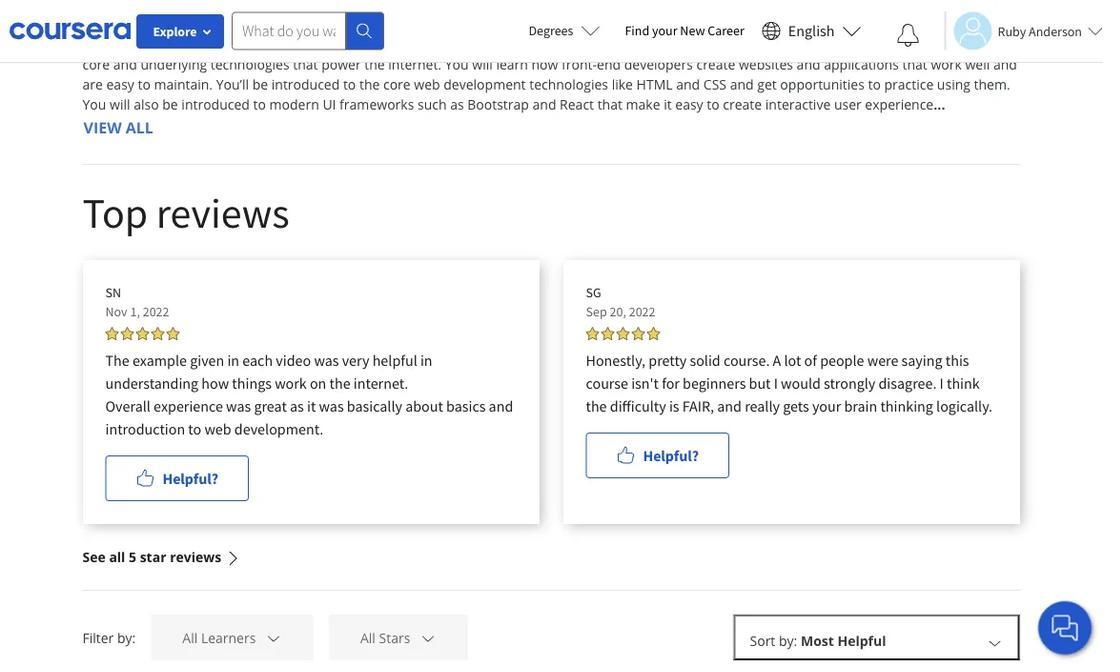 Task type: describe. For each thing, give the bounding box(es) containing it.
beginners
[[683, 374, 746, 393]]

by: for sort
[[779, 633, 798, 651]]

1 horizontal spatial introduced
[[272, 75, 340, 93]]

chevron down image
[[265, 630, 282, 647]]

become
[[159, 35, 209, 53]]

gets
[[783, 397, 810, 416]]

would
[[781, 374, 821, 393]]

you
[[83, 35, 106, 53]]

helpful
[[838, 633, 887, 651]]

was up on
[[314, 351, 339, 370]]

introduction
[[160, 15, 237, 33]]

responsibilities
[[543, 35, 637, 53]]

really
[[745, 397, 780, 416]]

0 horizontal spatial learn
[[374, 35, 406, 53]]

0 horizontal spatial core
[[83, 55, 110, 73]]

people
[[821, 351, 865, 370]]

all learners
[[183, 630, 256, 648]]

1 i from the left
[[774, 374, 778, 393]]

0 horizontal spatial easy
[[106, 75, 134, 93]]

developer
[[649, 15, 713, 33]]

0 horizontal spatial course
[[464, 15, 506, 33]]

websites
[[739, 55, 794, 73]]

nov
[[105, 303, 127, 321]]

ruby anderson
[[998, 22, 1083, 40]]

1 front- from the left
[[257, 15, 294, 33]]

2 filled star image from the left
[[151, 327, 165, 341]]

how inside the example given in each video was very helpful in understanding how things work on the internet. overall experience was great as it was basically about basics and introduction to web development.
[[202, 374, 229, 393]]

view
[[83, 117, 122, 138]]

0 horizontal spatial in
[[227, 351, 240, 370]]

place
[[911, 15, 944, 33]]

as inside "welcome to introduction to front-end development, the first course in the meta front-end developer program.    this course is a good place to start if you want to become a web developer. you will learn about the day-to-day responsibilities of a web developer and get a general understanding of the core and underlying technologies that power the internet. you will learn how front-end developers create websites and applications that work well and are easy to maintain.   you'll be introduced to the core web development technologies like html and css and get opportunities to practice using them. you will also be introduced to modern ui frameworks such as bootstrap and react that make it easy to create interactive user experience ... view all"
[[450, 95, 464, 114]]

logically.
[[937, 397, 993, 416]]

learners
[[201, 630, 256, 648]]

2 vertical spatial you
[[83, 95, 106, 114]]

view all button
[[83, 114, 154, 141]]

the right power
[[365, 55, 385, 73]]

english button
[[754, 0, 870, 62]]

top
[[83, 186, 148, 239]]

great
[[254, 397, 287, 416]]

developers
[[625, 55, 693, 73]]

english
[[789, 21, 835, 41]]

the down first
[[450, 35, 470, 53]]

applications
[[824, 55, 900, 73]]

1 horizontal spatial be
[[253, 75, 268, 93]]

isn't
[[632, 374, 659, 393]]

in inside "welcome to introduction to front-end development, the first course in the meta front-end developer program.    this course is a good place to start if you want to become a web developer. you will learn about the day-to-day responsibilities of a web developer and get a general understanding of the core and underlying technologies that power the internet. you will learn how front-end developers create websites and applications that work well and are easy to maintain.   you'll be introduced to the core web development technologies like html and css and get opportunities to practice using them. you will also be introduced to modern ui frameworks such as bootstrap and react that make it easy to create interactive user experience ... view all"
[[510, 15, 521, 33]]

end
[[597, 55, 621, 73]]

chevron down image inside all stars 'button'
[[420, 630, 437, 647]]

welcome
[[83, 15, 140, 33]]

work inside the example given in each video was very helpful in understanding how things work on the internet. overall experience was great as it was basically about basics and introduction to web development.
[[275, 374, 307, 393]]

development,
[[322, 15, 409, 33]]

4 filled star image from the left
[[617, 327, 630, 341]]

disagree.
[[879, 374, 937, 393]]

20,
[[610, 303, 627, 321]]

2 i from the left
[[940, 374, 944, 393]]

reviews inside button
[[170, 549, 222, 567]]

2022 for sn nov 1, 2022
[[143, 303, 169, 321]]

how inside "welcome to introduction to front-end development, the first course in the meta front-end developer program.    this course is a good place to start if you want to become a web developer. you will learn about the day-to-day responsibilities of a web developer and get a general understanding of the core and underlying technologies that power the internet. you will learn how front-end developers create websites and applications that work well and are easy to maintain.   you'll be introduced to the core web development technologies like html and css and get opportunities to practice using them. you will also be introduced to modern ui frameworks such as bootstrap and react that make it easy to create interactive user experience ... view all"
[[532, 55, 559, 73]]

sep
[[586, 303, 607, 321]]

sg sep 20, 2022
[[586, 284, 656, 321]]

and down want
[[113, 55, 137, 73]]

program.
[[716, 15, 774, 33]]

a down introduction
[[213, 35, 220, 53]]

filter by:
[[83, 629, 136, 647]]

1 vertical spatial core
[[384, 75, 411, 93]]

good
[[876, 15, 907, 33]]

course.
[[724, 351, 770, 370]]

0 horizontal spatial technologies
[[211, 55, 290, 73]]

2 horizontal spatial course
[[806, 15, 848, 33]]

this
[[946, 351, 970, 370]]

and up "opportunities"
[[797, 55, 821, 73]]

example
[[133, 351, 187, 370]]

see
[[83, 549, 106, 567]]

find
[[625, 22, 650, 39]]

of inside honestly, pretty solid course. a lot of people were saying this course isn't for beginners but i would strongly disagree. i think the difficulty is fair, and really gets your brain thinking logically.
[[805, 351, 818, 370]]

1 horizontal spatial learn
[[496, 55, 528, 73]]

developer.
[[253, 35, 319, 53]]

internet. inside the example given in each video was very helpful in understanding how things work on the internet. overall experience was great as it was basically about basics and introduction to web development.
[[354, 374, 408, 393]]

understanding inside "welcome to introduction to front-end development, the first course in the meta front-end developer program.    this course is a good place to start if you want to become a web developer. you will learn about the day-to-day responsibilities of a web developer and get a general understanding of the core and underlying technologies that power the internet. you will learn how front-end developers create websites and applications that work well and are easy to maintain.   you'll be introduced to the core web development technologies like html and css and get opportunities to practice using them. you will also be introduced to modern ui frameworks such as bootstrap and react that make it easy to create interactive user experience ... view all"
[[874, 35, 965, 53]]

degrees button
[[514, 10, 616, 52]]

0 vertical spatial create
[[697, 55, 736, 73]]

1,
[[130, 303, 140, 321]]

1 horizontal spatial in
[[421, 351, 433, 370]]

0 horizontal spatial introduced
[[182, 95, 250, 114]]

a left general
[[813, 35, 820, 53]]

1 vertical spatial create
[[724, 95, 762, 114]]

if
[[996, 15, 1003, 33]]

the down if
[[985, 35, 1005, 53]]

and right css
[[730, 75, 754, 93]]

a
[[773, 351, 782, 370]]

introduction
[[105, 420, 185, 439]]

practice
[[885, 75, 934, 93]]

interactive
[[766, 95, 831, 114]]

first
[[436, 15, 461, 33]]

6 filled star image from the left
[[647, 327, 661, 341]]

degrees
[[529, 22, 574, 39]]

meta
[[548, 15, 580, 33]]

2 horizontal spatial of
[[969, 35, 981, 53]]

0 horizontal spatial helpful? button
[[105, 456, 249, 502]]

and inside the example given in each video was very helpful in understanding how things work on the internet. overall experience was great as it was basically about basics and introduction to web development.
[[489, 397, 514, 416]]

react
[[560, 95, 594, 114]]

sort
[[750, 633, 776, 651]]

such
[[418, 95, 447, 114]]

are
[[83, 75, 103, 93]]

well
[[966, 55, 991, 73]]

strongly
[[824, 374, 876, 393]]

2 horizontal spatial you
[[445, 55, 469, 73]]

5 filled star image from the left
[[632, 327, 645, 341]]

ruby anderson button
[[945, 12, 1104, 50]]

1 end from the left
[[294, 15, 318, 33]]

basics
[[447, 397, 486, 416]]

What do you want to learn? text field
[[232, 12, 346, 50]]

0 vertical spatial reviews
[[156, 186, 290, 239]]

welcome to introduction to front-end development, the first course in the meta front-end developer program.    this course is a good place to start if you want to become a web developer. you will learn about the day-to-day responsibilities of a web developer and get a general understanding of the core and underlying technologies that power the internet. you will learn how front-end developers create websites and applications that work well and are easy to maintain.   you'll be introduced to the core web development technologies like html and css and get opportunities to practice using them. you will also be introduced to modern ui frameworks such as bootstrap and react that make it easy to create interactive user experience ... view all
[[83, 15, 1018, 138]]

like
[[612, 75, 633, 93]]

helpful
[[373, 351, 418, 370]]

honestly,
[[586, 351, 646, 370]]

the up frameworks
[[360, 75, 380, 93]]

web down developer
[[667, 35, 693, 53]]

as inside the example given in each video was very helpful in understanding how things work on the internet. overall experience was great as it was basically about basics and introduction to web development.
[[290, 397, 304, 416]]

about inside the example given in each video was very helpful in understanding how things work on the internet. overall experience was great as it was basically about basics and introduction to web development.
[[406, 397, 444, 416]]

bootstrap
[[468, 95, 529, 114]]

2 vertical spatial will
[[110, 95, 130, 114]]

very
[[342, 351, 370, 370]]

stars
[[379, 630, 411, 648]]

all for all learners
[[183, 630, 198, 648]]

thinking
[[881, 397, 934, 416]]

explore button
[[136, 14, 224, 49]]

1 horizontal spatial will
[[350, 35, 371, 53]]

internet. inside "welcome to introduction to front-end development, the first course in the meta front-end developer program.    this course is a good place to start if you want to become a web developer. you will learn about the day-to-day responsibilities of a web developer and get a general understanding of the core and underlying technologies that power the internet. you will learn how front-end developers create websites and applications that work well and are easy to maintain.   you'll be introduced to the core web development technologies like html and css and get opportunities to practice using them. you will also be introduced to modern ui frameworks such as bootstrap and react that make it easy to create interactive user experience ... view all"
[[389, 55, 442, 73]]

all
[[109, 549, 125, 567]]

and up them.
[[994, 55, 1018, 73]]

and left css
[[677, 75, 700, 93]]

honestly, pretty solid course. a lot of people were saying this course isn't for beginners but i would strongly disagree. i think the difficulty is fair, and really gets your brain thinking logically.
[[586, 351, 993, 416]]

solid
[[690, 351, 721, 370]]

for
[[662, 374, 680, 393]]

by: for filter
[[117, 629, 136, 647]]

1 horizontal spatial that
[[598, 95, 623, 114]]

is inside "welcome to introduction to front-end development, the first course in the meta front-end developer program.    this course is a good place to start if you want to become a web developer. you will learn about the day-to-day responsibilities of a web developer and get a general understanding of the core and underlying technologies that power the internet. you will learn how front-end developers create websites and applications that work well and are easy to maintain.   you'll be introduced to the core web development technologies like html and css and get opportunities to practice using them. you will also be introduced to modern ui frameworks such as bootstrap and react that make it easy to create interactive user experience ... view all"
[[852, 15, 861, 33]]

2 horizontal spatial that
[[903, 55, 928, 73]]

make
[[626, 95, 661, 114]]

and left the react
[[533, 95, 557, 114]]

0 vertical spatial you
[[323, 35, 347, 53]]

a up developers
[[656, 35, 664, 53]]



Task type: locate. For each thing, give the bounding box(es) containing it.
how down given
[[202, 374, 229, 393]]

course down honestly,
[[586, 374, 629, 393]]

it down on
[[307, 397, 316, 416]]

things
[[232, 374, 272, 393]]

None search field
[[232, 12, 384, 50]]

filled star image down nov
[[105, 327, 119, 341]]

user
[[835, 95, 862, 114]]

chevron down image
[[420, 630, 437, 647], [987, 635, 1004, 652]]

introduced down the you'll at the left top of page
[[182, 95, 250, 114]]

all inside "welcome to introduction to front-end development, the first course in the meta front-end developer program.    this course is a good place to start if you want to become a web developer. you will learn about the day-to-day responsibilities of a web developer and get a general understanding of the core and underlying technologies that power the internet. you will learn how front-end developers create websites and applications that work well and are easy to maintain.   you'll be introduced to the core web development technologies like html and css and get opportunities to practice using them. you will also be introduced to modern ui frameworks such as bootstrap and react that make it easy to create interactive user experience ... view all"
[[126, 117, 154, 138]]

learn down 'development,'
[[374, 35, 406, 53]]

technologies up the react
[[530, 75, 609, 93]]

1 vertical spatial is
[[670, 397, 680, 416]]

filled star image
[[136, 327, 149, 341], [151, 327, 165, 341], [586, 327, 600, 341], [602, 327, 615, 341]]

front- up responsibilities
[[584, 15, 621, 33]]

create up css
[[697, 55, 736, 73]]

core
[[83, 55, 110, 73], [384, 75, 411, 93]]

helpful? button down difficulty
[[586, 433, 730, 479]]

chevron down image left chat with us icon
[[987, 635, 1004, 652]]

1 vertical spatial be
[[162, 95, 178, 114]]

0 vertical spatial experience
[[866, 95, 934, 114]]

0 vertical spatial get
[[790, 35, 809, 53]]

filled star image down 20,
[[602, 327, 615, 341]]

were
[[868, 351, 899, 370]]

and up websites
[[763, 35, 786, 53]]

chat with us image
[[1050, 613, 1081, 644]]

the up day
[[525, 15, 545, 33]]

them.
[[975, 75, 1011, 93]]

all learners button
[[151, 615, 314, 661]]

a left good
[[865, 15, 872, 33]]

html
[[637, 75, 673, 93]]

0 horizontal spatial work
[[275, 374, 307, 393]]

introduced up modern on the top of the page
[[272, 75, 340, 93]]

get down this
[[790, 35, 809, 53]]

1 vertical spatial understanding
[[105, 374, 199, 393]]

1 horizontal spatial all
[[183, 630, 198, 648]]

1 vertical spatial about
[[406, 397, 444, 416]]

most
[[801, 633, 835, 651]]

2022 for sg sep 20, 2022
[[629, 303, 656, 321]]

1 vertical spatial experience
[[154, 397, 223, 416]]

find your new career
[[625, 22, 745, 39]]

filled star image down sep
[[586, 327, 600, 341]]

1 horizontal spatial chevron down image
[[987, 635, 1004, 652]]

maintain.
[[154, 75, 213, 93]]

0 vertical spatial helpful?
[[644, 447, 699, 466]]

1 horizontal spatial i
[[940, 374, 944, 393]]

in up to-
[[510, 15, 521, 33]]

1 horizontal spatial work
[[932, 55, 962, 73]]

1 vertical spatial internet.
[[354, 374, 408, 393]]

experience inside the example given in each video was very helpful in understanding how things work on the internet. overall experience was great as it was basically about basics and introduction to web development.
[[154, 397, 223, 416]]

1 vertical spatial will
[[472, 55, 493, 73]]

0 horizontal spatial end
[[294, 15, 318, 33]]

sg
[[586, 284, 602, 301]]

given
[[190, 351, 224, 370]]

about down first
[[409, 35, 446, 53]]

create down css
[[724, 95, 762, 114]]

developer
[[697, 35, 759, 53]]

frameworks
[[340, 95, 414, 114]]

ui
[[323, 95, 336, 114]]

get down websites
[[758, 75, 777, 93]]

internet. up basically
[[354, 374, 408, 393]]

0 vertical spatial how
[[532, 55, 559, 73]]

1 horizontal spatial of
[[805, 351, 818, 370]]

1 2022 from the left
[[143, 303, 169, 321]]

0 horizontal spatial how
[[202, 374, 229, 393]]

0 horizontal spatial get
[[758, 75, 777, 93]]

easy right are
[[106, 75, 134, 93]]

basically
[[347, 397, 403, 416]]

learn
[[374, 35, 406, 53], [496, 55, 528, 73]]

of right lot on the right of page
[[805, 351, 818, 370]]

3 filled star image from the left
[[586, 327, 600, 341]]

0 vertical spatial be
[[253, 75, 268, 93]]

0 vertical spatial learn
[[374, 35, 406, 53]]

will up view all button
[[110, 95, 130, 114]]

the example given in each video was very helpful in understanding how things work on the internet. overall experience was great as it was basically about basics and introduction to web development.
[[105, 351, 514, 439]]

filled star image
[[105, 327, 119, 341], [121, 327, 134, 341], [166, 327, 180, 341], [617, 327, 630, 341], [632, 327, 645, 341], [647, 327, 661, 341]]

to inside the example given in each video was very helpful in understanding how things work on the internet. overall experience was great as it was basically about basics and introduction to web development.
[[188, 420, 202, 439]]

2 filled star image from the left
[[121, 327, 134, 341]]

in right 'helpful'
[[421, 351, 433, 370]]

0 horizontal spatial it
[[307, 397, 316, 416]]

your right gets
[[813, 397, 842, 416]]

all inside button
[[183, 630, 198, 648]]

0 horizontal spatial that
[[293, 55, 318, 73]]

all down also
[[126, 117, 154, 138]]

1 vertical spatial reviews
[[170, 549, 222, 567]]

core up frameworks
[[384, 75, 411, 93]]

filter
[[83, 629, 114, 647]]

about inside "welcome to introduction to front-end development, the first course in the meta front-end developer program.    this course is a good place to start if you want to become a web developer. you will learn about the day-to-day responsibilities of a web developer and get a general understanding of the core and underlying technologies that power the internet. you will learn how front-end developers create websites and applications that work well and are easy to maintain.   you'll be introduced to the core web development technologies like html and css and get opportunities to practice using them. you will also be introduced to modern ui frameworks such as bootstrap and react that make it easy to create interactive user experience ... view all"
[[409, 35, 446, 53]]

and inside honestly, pretty solid course. a lot of people were saying this course isn't for beginners but i would strongly disagree. i think the difficulty is fair, and really gets your brain thinking logically.
[[718, 397, 742, 416]]

all stars button
[[329, 615, 468, 661]]

0 horizontal spatial be
[[162, 95, 178, 114]]

0 horizontal spatial will
[[110, 95, 130, 114]]

experience down the practice
[[866, 95, 934, 114]]

css
[[704, 75, 727, 93]]

1 vertical spatial get
[[758, 75, 777, 93]]

helpful? button down introduction
[[105, 456, 249, 502]]

as right "great"
[[290, 397, 304, 416]]

0 horizontal spatial all
[[126, 117, 154, 138]]

is up general
[[852, 15, 861, 33]]

1 vertical spatial how
[[202, 374, 229, 393]]

0 vertical spatial technologies
[[211, 55, 290, 73]]

get
[[790, 35, 809, 53], [758, 75, 777, 93]]

filled star image down 1,
[[121, 327, 134, 341]]

1 horizontal spatial how
[[532, 55, 559, 73]]

0 horizontal spatial chevron down image
[[420, 630, 437, 647]]

understanding down place
[[874, 35, 965, 53]]

think
[[947, 374, 981, 393]]

the right on
[[330, 374, 351, 393]]

all for all stars
[[361, 630, 376, 648]]

web left 'development.'
[[205, 420, 231, 439]]

0 vertical spatial work
[[932, 55, 962, 73]]

and right basics
[[489, 397, 514, 416]]

experience inside "welcome to introduction to front-end development, the first course in the meta front-end developer program.    this course is a good place to start if you want to become a web developer. you will learn about the day-to-day responsibilities of a web developer and get a general understanding of the core and underlying technologies that power the internet. you will learn how front-end developers create websites and applications that work well and are easy to maintain.   you'll be introduced to the core web development technologies like html and css and get opportunities to practice using them. you will also be introduced to modern ui frameworks such as bootstrap and react that make it easy to create interactive user experience ... view all"
[[866, 95, 934, 114]]

course up day-
[[464, 15, 506, 33]]

2 front- from the left
[[584, 15, 621, 33]]

0 horizontal spatial your
[[653, 22, 678, 39]]

it down html
[[664, 95, 672, 114]]

be right also
[[162, 95, 178, 114]]

web inside the example given in each video was very helpful in understanding how things work on the internet. overall experience was great as it was basically about basics and introduction to web development.
[[205, 420, 231, 439]]

chevron down image right stars
[[420, 630, 437, 647]]

0 vertical spatial core
[[83, 55, 110, 73]]

sn
[[105, 284, 121, 301]]

1 vertical spatial introduced
[[182, 95, 250, 114]]

0 vertical spatial will
[[350, 35, 371, 53]]

you up power
[[323, 35, 347, 53]]

2 2022 from the left
[[629, 303, 656, 321]]

0 horizontal spatial 2022
[[143, 303, 169, 321]]

pretty
[[649, 351, 687, 370]]

3 filled star image from the left
[[166, 327, 180, 341]]

about left basics
[[406, 397, 444, 416]]

introduced
[[272, 75, 340, 93], [182, 95, 250, 114]]

2 horizontal spatial will
[[472, 55, 493, 73]]

your inside honestly, pretty solid course. a lot of people were saying this course isn't for beginners but i would strongly disagree. i think the difficulty is fair, and really gets your brain thinking logically.
[[813, 397, 842, 416]]

1 horizontal spatial your
[[813, 397, 842, 416]]

by: right filter
[[117, 629, 136, 647]]

0 horizontal spatial as
[[290, 397, 304, 416]]

work down the video
[[275, 374, 307, 393]]

1 vertical spatial you
[[445, 55, 469, 73]]

0 horizontal spatial of
[[640, 35, 653, 53]]

1 horizontal spatial core
[[384, 75, 411, 93]]

web
[[224, 35, 250, 53], [667, 35, 693, 53], [414, 75, 440, 93], [205, 420, 231, 439]]

is down the 'for'
[[670, 397, 680, 416]]

the inside the example given in each video was very helpful in understanding how things work on the internet. overall experience was great as it was basically about basics and introduction to web development.
[[330, 374, 351, 393]]

web up the you'll at the left top of page
[[224, 35, 250, 53]]

2022 right 20,
[[629, 303, 656, 321]]

filled star image down 20,
[[617, 327, 630, 341]]

1 filled star image from the left
[[105, 327, 119, 341]]

helpful? down introduction
[[163, 469, 218, 488]]

helpful? button
[[586, 433, 730, 479], [105, 456, 249, 502]]

of
[[640, 35, 653, 53], [969, 35, 981, 53], [805, 351, 818, 370]]

end left developer
[[621, 15, 645, 33]]

experience
[[866, 95, 934, 114], [154, 397, 223, 416]]

the left difficulty
[[586, 397, 607, 416]]

new
[[681, 22, 706, 39]]

filled star image down 1,
[[136, 327, 149, 341]]

1 horizontal spatial technologies
[[530, 75, 609, 93]]

understanding inside the example given in each video was very helpful in understanding how things work on the internet. overall experience was great as it was basically about basics and introduction to web development.
[[105, 374, 199, 393]]

1 horizontal spatial front-
[[584, 15, 621, 33]]

and down beginners
[[718, 397, 742, 416]]

easy
[[106, 75, 134, 93], [676, 95, 704, 114]]

4 filled star image from the left
[[602, 327, 615, 341]]

technologies
[[211, 55, 290, 73], [530, 75, 609, 93]]

5
[[129, 549, 136, 567]]

each
[[243, 351, 273, 370]]

career
[[708, 22, 745, 39]]

1 horizontal spatial is
[[852, 15, 861, 33]]

0 vertical spatial internet.
[[389, 55, 442, 73]]

was down on
[[319, 397, 344, 416]]

technologies up the you'll at the left top of page
[[211, 55, 290, 73]]

all stars
[[361, 630, 411, 648]]

all
[[126, 117, 154, 138], [183, 630, 198, 648], [361, 630, 376, 648]]

internet.
[[389, 55, 442, 73], [354, 374, 408, 393]]

1 vertical spatial helpful?
[[163, 469, 218, 488]]

also
[[134, 95, 159, 114]]

2 end from the left
[[621, 15, 645, 33]]

want
[[109, 35, 140, 53]]

your right find on the right
[[653, 22, 678, 39]]

all inside 'button'
[[361, 630, 376, 648]]

was down 'things'
[[226, 397, 251, 416]]

it inside "welcome to introduction to front-end development, the first course in the meta front-end developer program.    this course is a good place to start if you want to become a web developer. you will learn about the day-to-day responsibilities of a web developer and get a general understanding of the core and underlying technologies that power the internet. you will learn how front-end developers create websites and applications that work well and are easy to maintain.   you'll be introduced to the core web development technologies like html and css and get opportunities to practice using them. you will also be introduced to modern ui frameworks such as bootstrap and react that make it easy to create interactive user experience ... view all"
[[664, 95, 672, 114]]

to-
[[500, 35, 517, 53]]

0 vertical spatial easy
[[106, 75, 134, 93]]

1 horizontal spatial easy
[[676, 95, 704, 114]]

that down developer.
[[293, 55, 318, 73]]

work inside "welcome to introduction to front-end development, the first course in the meta front-end developer program.    this course is a good place to start if you want to become a web developer. you will learn about the day-to-day responsibilities of a web developer and get a general understanding of the core and underlying technologies that power the internet. you will learn how front-end developers create websites and applications that work well and are easy to maintain.   you'll be introduced to the core web development technologies like html and css and get opportunities to practice using them. you will also be introduced to modern ui frameworks such as bootstrap and react that make it easy to create interactive user experience ... view all"
[[932, 55, 962, 73]]

0 vertical spatial understanding
[[874, 35, 965, 53]]

all left the learners
[[183, 630, 198, 648]]

front- up developer.
[[257, 15, 294, 33]]

show notifications image
[[897, 24, 920, 47]]

the inside honestly, pretty solid course. a lot of people were saying this course isn't for beginners but i would strongly disagree. i think the difficulty is fair, and really gets your brain thinking logically.
[[586, 397, 607, 416]]

see all 5 star reviews button
[[83, 525, 241, 591]]

1 horizontal spatial get
[[790, 35, 809, 53]]

video
[[276, 351, 311, 370]]

be right the you'll at the left top of page
[[253, 75, 268, 93]]

development
[[444, 75, 526, 93]]

development.
[[235, 420, 324, 439]]

fair,
[[683, 397, 715, 416]]

will down 'development,'
[[350, 35, 371, 53]]

2 horizontal spatial all
[[361, 630, 376, 648]]

1 horizontal spatial it
[[664, 95, 672, 114]]

0 horizontal spatial experience
[[154, 397, 223, 416]]

learn down to-
[[496, 55, 528, 73]]

is inside honestly, pretty solid course. a lot of people were saying this course isn't for beginners but i would strongly disagree. i think the difficulty is fair, and really gets your brain thinking logically.
[[670, 397, 680, 416]]

experience up introduction
[[154, 397, 223, 416]]

1 horizontal spatial experience
[[866, 95, 934, 114]]

0 horizontal spatial helpful?
[[163, 469, 218, 488]]

by: right sort
[[779, 633, 798, 651]]

on
[[310, 374, 327, 393]]

underlying
[[141, 55, 207, 73]]

difficulty
[[610, 397, 667, 416]]

start
[[963, 15, 992, 33]]

coursera image
[[10, 16, 131, 46]]

0 vertical spatial it
[[664, 95, 672, 114]]

2022 inside sn nov 1, 2022
[[143, 303, 169, 321]]

find your new career link
[[616, 19, 754, 43]]

course inside honestly, pretty solid course. a lot of people were saying this course isn't for beginners but i would strongly disagree. i think the difficulty is fair, and really gets your brain thinking logically.
[[586, 374, 629, 393]]

0 vertical spatial is
[[852, 15, 861, 33]]

helpful? down fair,
[[644, 447, 699, 466]]

you up the development
[[445, 55, 469, 73]]

1 horizontal spatial helpful? button
[[586, 433, 730, 479]]

1 horizontal spatial 2022
[[629, 303, 656, 321]]

filled star image up example
[[151, 327, 165, 341]]

it inside the example given in each video was very helpful in understanding how things work on the internet. overall experience was great as it was basically about basics and introduction to web development.
[[307, 397, 316, 416]]

internet. up such
[[389, 55, 442, 73]]

1 vertical spatial it
[[307, 397, 316, 416]]

end up developer.
[[294, 15, 318, 33]]

1 vertical spatial your
[[813, 397, 842, 416]]

1 vertical spatial technologies
[[530, 75, 609, 93]]

saying
[[902, 351, 943, 370]]

that up the practice
[[903, 55, 928, 73]]

easy right make
[[676, 95, 704, 114]]

the left first
[[412, 15, 433, 33]]

web up such
[[414, 75, 440, 93]]

as right such
[[450, 95, 464, 114]]

2022 inside sg sep 20, 2022
[[629, 303, 656, 321]]

1 filled star image from the left
[[136, 327, 149, 341]]

1 vertical spatial learn
[[496, 55, 528, 73]]

0 horizontal spatial i
[[774, 374, 778, 393]]

2022 right 1,
[[143, 303, 169, 321]]

front-
[[562, 55, 597, 73]]

of down start at the top right of the page
[[969, 35, 981, 53]]

course up general
[[806, 15, 848, 33]]

1 horizontal spatial understanding
[[874, 35, 965, 53]]

in
[[510, 15, 521, 33], [227, 351, 240, 370], [421, 351, 433, 370]]

1 vertical spatial work
[[275, 374, 307, 393]]

1 horizontal spatial as
[[450, 95, 464, 114]]

work
[[932, 55, 962, 73], [275, 374, 307, 393]]

core down you
[[83, 55, 110, 73]]

...
[[934, 95, 946, 114]]

course
[[464, 15, 506, 33], [806, 15, 848, 33], [586, 374, 629, 393]]

i left think
[[940, 374, 944, 393]]

you down are
[[83, 95, 106, 114]]

1 horizontal spatial by:
[[779, 633, 798, 651]]

work up using
[[932, 55, 962, 73]]

modern
[[270, 95, 319, 114]]

1 vertical spatial easy
[[676, 95, 704, 114]]

was
[[314, 351, 339, 370], [226, 397, 251, 416], [319, 397, 344, 416]]

your
[[653, 22, 678, 39], [813, 397, 842, 416]]

front-
[[257, 15, 294, 33], [584, 15, 621, 33]]

0 horizontal spatial understanding
[[105, 374, 199, 393]]

will up the development
[[472, 55, 493, 73]]

0 vertical spatial about
[[409, 35, 446, 53]]

1 horizontal spatial end
[[621, 15, 645, 33]]

overall
[[105, 397, 151, 416]]

0 vertical spatial your
[[653, 22, 678, 39]]

0 vertical spatial as
[[450, 95, 464, 114]]

filled star image up honestly,
[[632, 327, 645, 341]]



Task type: vqa. For each thing, say whether or not it's contained in the screenshot.
good
yes



